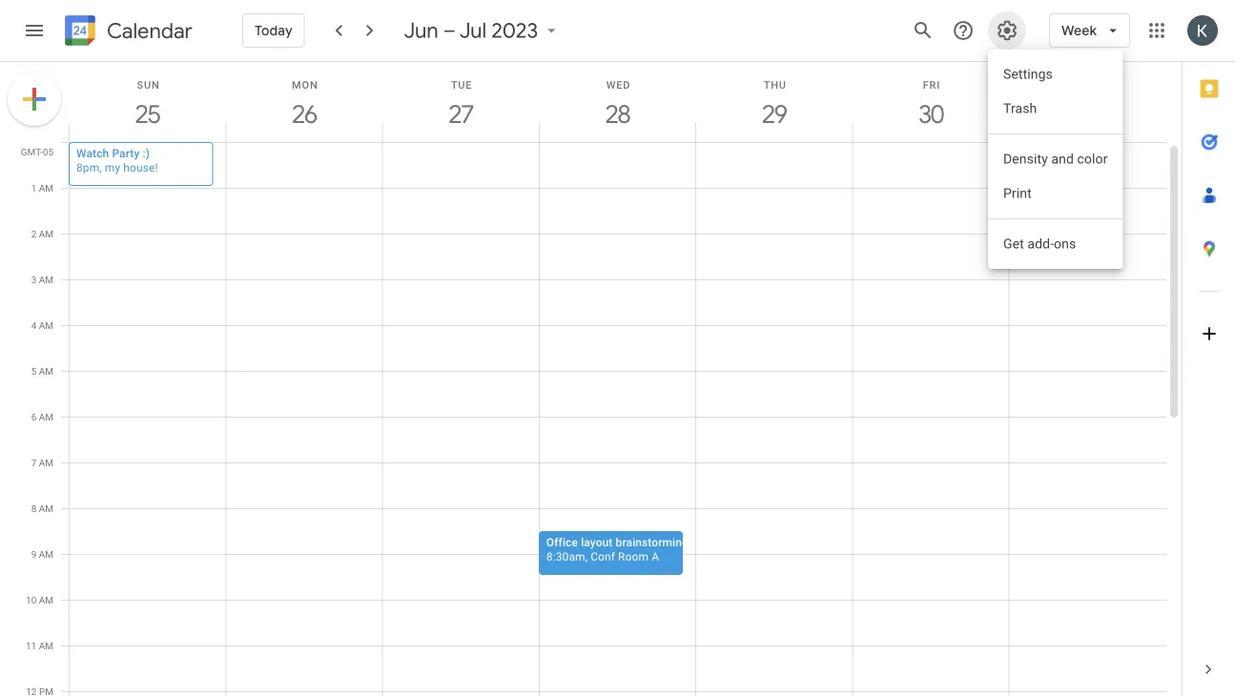 Task type: vqa. For each thing, say whether or not it's contained in the screenshot.


Task type: locate. For each thing, give the bounding box(es) containing it.
am right 2
[[39, 228, 53, 239]]

am right the '11'
[[39, 640, 53, 652]]

calendar element
[[61, 11, 193, 53]]

3 am from the top
[[39, 274, 53, 285]]

0 vertical spatial ,
[[99, 161, 102, 174]]

8
[[31, 503, 37, 514]]

sun 25
[[134, 79, 160, 130]]

6 am from the top
[[39, 411, 53, 423]]

4 am from the top
[[39, 320, 53, 331]]

jun – jul 2023
[[404, 17, 538, 44]]

am for 2 am
[[39, 228, 53, 239]]

am right 6
[[39, 411, 53, 423]]

watch
[[76, 146, 109, 160]]

column header
[[1009, 62, 1167, 142]]

cell containing watch party :)
[[69, 142, 226, 696]]

my
[[105, 161, 120, 174]]

3
[[31, 274, 37, 285]]

4 cell from the left
[[539, 142, 696, 696]]

1 vertical spatial ,
[[585, 550, 588, 563]]

4 am
[[31, 320, 53, 331]]

3 am
[[31, 274, 53, 285]]

10 am from the top
[[39, 594, 53, 606]]

thu
[[764, 79, 787, 91]]

am right 9
[[39, 548, 53, 560]]

, inside watch party :) 8pm , my house!
[[99, 161, 102, 174]]

am right 7
[[39, 457, 53, 468]]

25 link
[[126, 93, 170, 136]]

am right 10
[[39, 594, 53, 606]]

am for 9 am
[[39, 548, 53, 560]]

2023
[[492, 17, 538, 44]]

,
[[99, 161, 102, 174], [585, 550, 588, 563]]

am for 6 am
[[39, 411, 53, 423]]

thu 29
[[761, 79, 787, 130]]

3 cell from the left
[[383, 142, 540, 696]]

6
[[31, 411, 37, 423]]

fri 30
[[918, 79, 943, 130]]

add-
[[1028, 236, 1054, 252]]

1 cell from the left
[[69, 142, 226, 696]]

8 am from the top
[[39, 503, 53, 514]]

am for 3 am
[[39, 274, 53, 285]]

conf
[[591, 550, 615, 563]]

30 column header
[[852, 62, 1010, 142]]

grid containing 25
[[0, 62, 1182, 696]]

grid
[[0, 62, 1182, 696]]

11 am from the top
[[39, 640, 53, 652]]

am right 5
[[39, 365, 53, 377]]

gmt-
[[21, 146, 43, 157]]

am right 4
[[39, 320, 53, 331]]

27
[[448, 99, 473, 130]]

tab list
[[1183, 62, 1235, 643]]

am right 8
[[39, 503, 53, 514]]

2 am
[[31, 228, 53, 239]]

week
[[1062, 22, 1097, 39]]

10
[[26, 594, 37, 606]]

1 am
[[31, 182, 53, 194]]

week button
[[1049, 8, 1130, 53]]

7 am from the top
[[39, 457, 53, 468]]

1 horizontal spatial ,
[[585, 550, 588, 563]]

gmt-05
[[21, 146, 53, 157]]

, left my
[[99, 161, 102, 174]]

am for 1 am
[[39, 182, 53, 194]]

calendar heading
[[103, 18, 193, 44]]

am for 11 am
[[39, 640, 53, 652]]

density
[[1004, 151, 1048, 167]]

cell
[[69, 142, 226, 696], [226, 142, 383, 696], [383, 142, 540, 696], [539, 142, 696, 696], [696, 142, 853, 696], [853, 142, 1010, 696], [1010, 142, 1167, 696]]

2
[[31, 228, 37, 239]]

9 am from the top
[[39, 548, 53, 560]]

settings menu menu
[[988, 50, 1123, 269]]

and
[[1052, 151, 1074, 167]]

29 link
[[753, 93, 797, 136]]

am right 3 at top
[[39, 274, 53, 285]]

5 am from the top
[[39, 365, 53, 377]]

, inside office layout brainstorming 8:30am , conf room a
[[585, 550, 588, 563]]

1 am from the top
[[39, 182, 53, 194]]

11
[[26, 640, 37, 652]]

row
[[61, 142, 1167, 696]]

jun
[[404, 17, 439, 44]]

mon
[[292, 79, 318, 91]]

8pm
[[76, 161, 99, 174]]

11 am
[[26, 640, 53, 652]]

0 horizontal spatial ,
[[99, 161, 102, 174]]

am
[[39, 182, 53, 194], [39, 228, 53, 239], [39, 274, 53, 285], [39, 320, 53, 331], [39, 365, 53, 377], [39, 411, 53, 423], [39, 457, 53, 468], [39, 503, 53, 514], [39, 548, 53, 560], [39, 594, 53, 606], [39, 640, 53, 652]]

watch party :) 8pm , my house!
[[76, 146, 158, 174]]

am for 7 am
[[39, 457, 53, 468]]

28 link
[[596, 93, 640, 136]]

:)
[[143, 146, 150, 160]]

27 link
[[439, 93, 483, 136]]

office
[[546, 536, 578, 549]]

7 cell from the left
[[1010, 142, 1167, 696]]

main drawer image
[[23, 19, 46, 42]]

, for 8pm
[[99, 161, 102, 174]]

layout
[[581, 536, 613, 549]]

2 am from the top
[[39, 228, 53, 239]]

cell containing office layout brainstorming
[[539, 142, 696, 696]]

7
[[31, 457, 37, 468]]

–
[[444, 17, 456, 44]]

am for 5 am
[[39, 365, 53, 377]]

30
[[918, 99, 943, 130]]

, left 'conf'
[[585, 550, 588, 563]]

settings
[[1004, 66, 1053, 82]]

am right 1
[[39, 182, 53, 194]]

28 column header
[[539, 62, 696, 142]]

a
[[652, 550, 659, 563]]

sun
[[137, 79, 160, 91]]



Task type: describe. For each thing, give the bounding box(es) containing it.
get add-ons
[[1004, 236, 1076, 252]]

1
[[31, 182, 37, 194]]

wed
[[606, 79, 631, 91]]

color
[[1078, 151, 1108, 167]]

7 am
[[31, 457, 53, 468]]

10 am
[[26, 594, 53, 606]]

get
[[1004, 236, 1024, 252]]

27 column header
[[382, 62, 540, 142]]

print
[[1004, 186, 1032, 201]]

today button
[[242, 8, 305, 53]]

wed 28
[[604, 79, 631, 130]]

office layout brainstorming 8:30am , conf room a
[[546, 536, 689, 563]]

5
[[31, 365, 37, 377]]

5 cell from the left
[[696, 142, 853, 696]]

26 column header
[[225, 62, 383, 142]]

am for 10 am
[[39, 594, 53, 606]]

row containing watch party :)
[[61, 142, 1167, 696]]

26 link
[[283, 93, 327, 136]]

room
[[618, 550, 649, 563]]

jun – jul 2023 button
[[397, 17, 569, 44]]

mon 26
[[291, 79, 318, 130]]

today
[[255, 22, 293, 39]]

8 am
[[31, 503, 53, 514]]

am for 8 am
[[39, 503, 53, 514]]

support image
[[952, 19, 975, 42]]

30 link
[[910, 93, 953, 136]]

am for 4 am
[[39, 320, 53, 331]]

ons
[[1054, 236, 1076, 252]]

9 am
[[31, 548, 53, 560]]

brainstorming
[[616, 536, 689, 549]]

29
[[761, 99, 786, 130]]

5 am
[[31, 365, 53, 377]]

settings menu image
[[996, 19, 1019, 42]]

density and color
[[1004, 151, 1108, 167]]

8:30am
[[546, 550, 585, 563]]

29 column header
[[696, 62, 853, 142]]

6 cell from the left
[[853, 142, 1010, 696]]

tue 27
[[448, 79, 473, 130]]

2 cell from the left
[[226, 142, 383, 696]]

jul
[[460, 17, 487, 44]]

, for 8:30am
[[585, 550, 588, 563]]

calendar
[[107, 18, 193, 44]]

05
[[43, 146, 53, 157]]

25
[[134, 99, 159, 130]]

party
[[112, 146, 140, 160]]

9
[[31, 548, 37, 560]]

4
[[31, 320, 37, 331]]

house!
[[123, 161, 158, 174]]

6 am
[[31, 411, 53, 423]]

25 column header
[[69, 62, 226, 142]]

26
[[291, 99, 316, 130]]

fri
[[923, 79, 941, 91]]

28
[[604, 99, 629, 130]]

trash
[[1004, 101, 1037, 116]]

tue
[[451, 79, 473, 91]]



